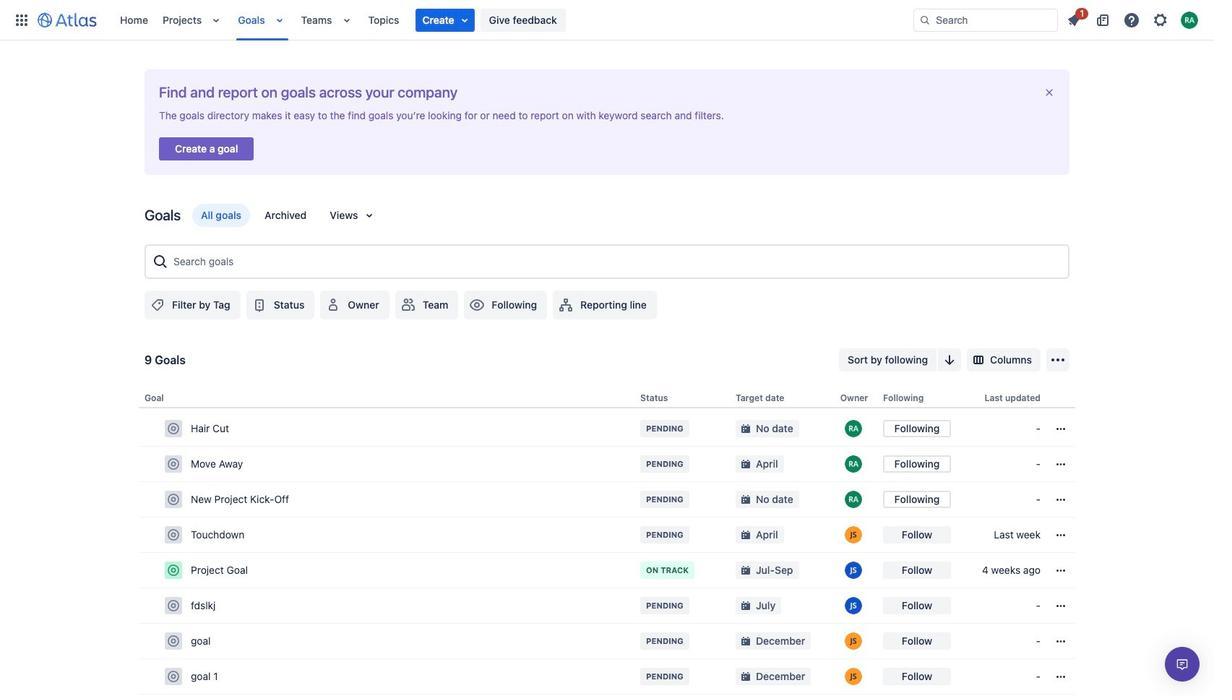 Task type: vqa. For each thing, say whether or not it's contained in the screenshot.
group
no



Task type: locate. For each thing, give the bounding box(es) containing it.
more icon image
[[1053, 420, 1070, 438], [1053, 456, 1070, 473], [1053, 491, 1070, 508], [1053, 526, 1070, 544], [1053, 562, 1070, 579], [1053, 597, 1070, 615], [1053, 633, 1070, 650], [1053, 668, 1070, 686]]

banner
[[0, 0, 1215, 40]]

more icon image for the hair cut image
[[1053, 420, 1070, 438]]

label image
[[149, 296, 166, 314]]

search goals image
[[152, 253, 169, 270]]

6 more icon image from the top
[[1053, 597, 1070, 615]]

goal 1 image
[[168, 671, 179, 683]]

3 more icon image from the top
[[1053, 491, 1070, 508]]

list item
[[1062, 5, 1089, 31], [415, 8, 475, 31]]

4 more icon image from the top
[[1053, 526, 1070, 544]]

list
[[113, 0, 914, 40], [1062, 5, 1206, 31]]

7 more icon image from the top
[[1053, 633, 1070, 650]]

5 more icon image from the top
[[1053, 562, 1070, 579]]

following image
[[469, 296, 486, 314]]

help image
[[1124, 11, 1141, 29]]

8 more icon image from the top
[[1053, 668, 1070, 686]]

touchdown image
[[168, 529, 179, 541]]

0 horizontal spatial list item
[[415, 8, 475, 31]]

settings image
[[1153, 11, 1170, 29]]

close banner image
[[1044, 87, 1056, 98]]

more icon image for touchdown icon
[[1053, 526, 1070, 544]]

None search field
[[914, 8, 1059, 31]]

goal image
[[168, 636, 179, 647]]

top element
[[9, 0, 914, 40]]

1 more icon image from the top
[[1053, 420, 1070, 438]]

2 more icon image from the top
[[1053, 456, 1070, 473]]



Task type: describe. For each thing, give the bounding box(es) containing it.
fdslkj image
[[168, 600, 179, 612]]

0 horizontal spatial list
[[113, 0, 914, 40]]

account image
[[1182, 11, 1199, 29]]

hair cut image
[[168, 423, 179, 435]]

project goal image
[[168, 565, 179, 576]]

more icon image for project goal icon
[[1053, 562, 1070, 579]]

1 horizontal spatial list
[[1062, 5, 1206, 31]]

list item inside list
[[415, 8, 475, 31]]

move away image
[[168, 459, 179, 470]]

Search field
[[914, 8, 1059, 31]]

switch to... image
[[13, 11, 30, 29]]

open intercom messenger image
[[1174, 656, 1192, 673]]

new project kick-off image
[[168, 494, 179, 506]]

status image
[[251, 296, 268, 314]]

more icon image for move away icon
[[1053, 456, 1070, 473]]

more icon image for fdslkj icon in the bottom of the page
[[1053, 597, 1070, 615]]

more icon image for new project kick-off "image"
[[1053, 491, 1070, 508]]

1 horizontal spatial list item
[[1062, 5, 1089, 31]]

more icon image for goal 1 image
[[1053, 668, 1070, 686]]

search image
[[920, 14, 931, 26]]

Search goals field
[[169, 249, 1063, 275]]

more options image
[[1050, 351, 1067, 369]]

more icon image for goal image
[[1053, 633, 1070, 650]]

reverse sort order image
[[941, 351, 959, 369]]

notifications image
[[1066, 11, 1083, 29]]



